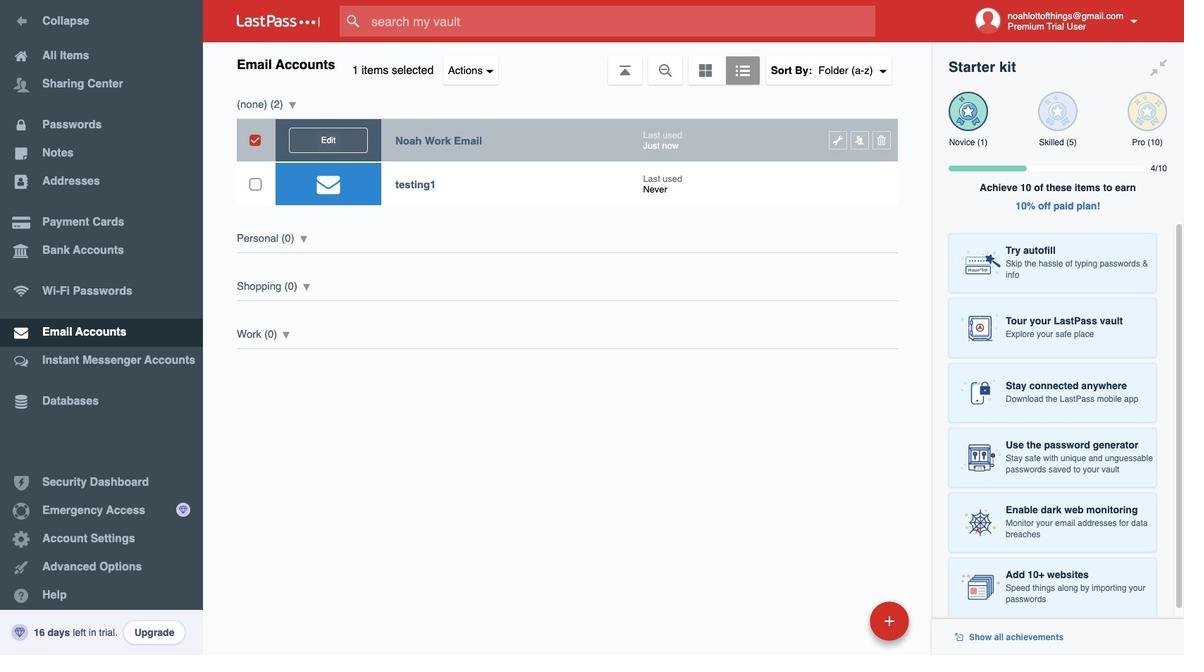 Task type: describe. For each thing, give the bounding box(es) containing it.
main navigation navigation
[[0, 0, 203, 655]]



Task type: vqa. For each thing, say whether or not it's contained in the screenshot.
the New item image at the right of the page
no



Task type: locate. For each thing, give the bounding box(es) containing it.
search my vault text field
[[340, 6, 903, 37]]

new item element
[[773, 601, 915, 641]]

vault options navigation
[[203, 42, 932, 85]]

Search search field
[[340, 6, 903, 37]]

lastpass image
[[237, 15, 320, 28]]

new item navigation
[[773, 597, 918, 655]]



